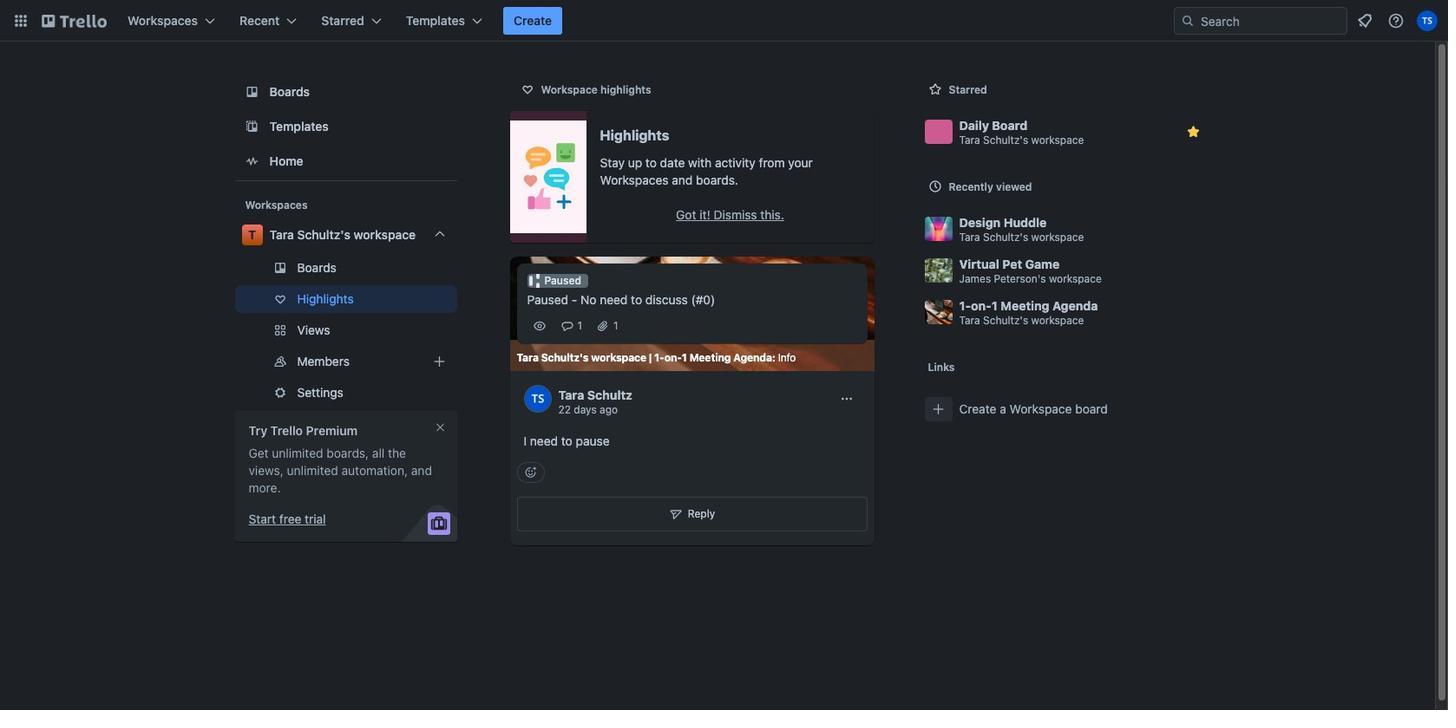 Task type: locate. For each thing, give the bounding box(es) containing it.
1- right |
[[655, 352, 665, 365]]

0 vertical spatial templates
[[406, 13, 465, 28]]

tara schultz (taraschultz7) image
[[1417, 10, 1438, 31]]

agenda inside 1-on-1 meeting agenda tara schultz's workspace
[[1053, 298, 1098, 313]]

0 vertical spatial starred
[[321, 13, 364, 28]]

agenda left info
[[734, 352, 772, 365]]

0 vertical spatial meeting
[[1001, 298, 1050, 313]]

add image
[[429, 352, 450, 372]]

trial
[[305, 512, 326, 527]]

date
[[660, 155, 685, 170]]

pause
[[576, 434, 610, 449]]

|
[[649, 352, 652, 365]]

settings link
[[235, 379, 457, 407]]

with
[[688, 155, 712, 170]]

on- right |
[[665, 352, 682, 365]]

0 vertical spatial to
[[646, 155, 657, 170]]

1 vertical spatial workspace
[[1010, 402, 1072, 417]]

to left 'discuss'
[[631, 293, 642, 307]]

workspace inside the 'virtual pet game james peterson's workspace'
[[1049, 272, 1102, 285]]

1 vertical spatial boards
[[297, 260, 337, 275]]

schultz's up 22
[[541, 352, 589, 365]]

highlights
[[600, 128, 669, 143], [297, 292, 354, 306]]

workspace left |
[[591, 352, 647, 365]]

1- down james
[[960, 298, 971, 313]]

views
[[297, 323, 330, 338]]

1 vertical spatial highlights
[[297, 292, 354, 306]]

got
[[676, 207, 697, 222]]

unlimited
[[272, 446, 323, 461], [287, 463, 338, 478]]

1 horizontal spatial need
[[600, 293, 628, 307]]

1 vertical spatial to
[[631, 293, 642, 307]]

and inside try trello premium get unlimited boards, all the views, unlimited automation, and more.
[[411, 463, 432, 478]]

meeting
[[1001, 298, 1050, 313], [690, 352, 731, 365]]

highlights up up
[[600, 128, 669, 143]]

got it! dismiss this. button
[[600, 201, 861, 229]]

daily
[[960, 118, 989, 132]]

on- inside 1-on-1 meeting agenda tara schultz's workspace
[[971, 298, 992, 313]]

1 horizontal spatial workspace
[[1010, 402, 1072, 417]]

1 boards link from the top
[[235, 76, 457, 108]]

0 vertical spatial workspaces
[[128, 13, 198, 28]]

highlights up views
[[297, 292, 354, 306]]

-
[[572, 293, 577, 307]]

2 boards link from the top
[[235, 254, 457, 282]]

and inside stay up to date with activity from your workspaces and boards.
[[672, 173, 693, 187]]

your
[[788, 155, 813, 170]]

tara up 22
[[559, 388, 584, 403]]

the
[[388, 446, 406, 461]]

1 horizontal spatial meeting
[[1001, 298, 1050, 313]]

1 horizontal spatial agenda
[[1053, 298, 1098, 313]]

boards link up highlights link
[[235, 254, 457, 282]]

1 horizontal spatial workspaces
[[245, 199, 308, 212]]

0 horizontal spatial templates
[[270, 119, 329, 134]]

1
[[992, 298, 998, 313], [578, 319, 582, 332], [614, 319, 619, 332], [682, 352, 687, 365]]

on-
[[971, 298, 992, 313], [665, 352, 682, 365]]

1 vertical spatial on-
[[665, 352, 682, 365]]

starred right recent dropdown button
[[321, 13, 364, 28]]

paused
[[545, 274, 582, 287], [527, 293, 569, 307]]

0 vertical spatial boards
[[270, 84, 310, 99]]

all
[[372, 446, 385, 461]]

workspace down the peterson's
[[1032, 314, 1084, 327]]

1 horizontal spatial and
[[672, 173, 693, 187]]

1 horizontal spatial starred
[[949, 83, 987, 96]]

peterson's
[[994, 272, 1046, 285]]

0 horizontal spatial workspace
[[541, 83, 598, 96]]

home
[[270, 154, 303, 168]]

and down date on the top
[[672, 173, 693, 187]]

tara down daily
[[960, 133, 981, 146]]

i need to pause
[[524, 434, 610, 449]]

0 horizontal spatial meeting
[[690, 352, 731, 365]]

1 down "no"
[[578, 319, 582, 332]]

workspace up highlights link
[[354, 227, 416, 242]]

reply button
[[517, 497, 868, 532]]

0 vertical spatial create
[[514, 13, 552, 28]]

to left pause
[[561, 434, 573, 449]]

agenda down the game
[[1053, 298, 1098, 313]]

0 notifications image
[[1355, 10, 1376, 31]]

workspaces
[[128, 13, 198, 28], [600, 173, 669, 187], [245, 199, 308, 212]]

1 horizontal spatial 1-
[[960, 298, 971, 313]]

settings
[[297, 385, 344, 400]]

1 down the peterson's
[[992, 298, 998, 313]]

create inside primary element
[[514, 13, 552, 28]]

(#0)
[[691, 293, 715, 307]]

workspace right a
[[1010, 402, 1072, 417]]

1-
[[960, 298, 971, 313], [655, 352, 665, 365]]

and right automation,
[[411, 463, 432, 478]]

1 horizontal spatial create
[[960, 402, 997, 417]]

design huddle tara schultz's workspace
[[960, 215, 1084, 243]]

tara down the 'design'
[[960, 230, 981, 243]]

1 vertical spatial create
[[960, 402, 997, 417]]

boards link up templates link
[[235, 76, 457, 108]]

boards down tara schultz's workspace
[[297, 260, 337, 275]]

meeting down (#0)
[[690, 352, 731, 365]]

1 horizontal spatial highlights
[[600, 128, 669, 143]]

0 horizontal spatial starred
[[321, 13, 364, 28]]

1 vertical spatial workspaces
[[600, 173, 669, 187]]

board
[[992, 118, 1028, 132]]

templates button
[[396, 7, 493, 35]]

0 vertical spatial 1-
[[960, 298, 971, 313]]

1 horizontal spatial templates
[[406, 13, 465, 28]]

0 horizontal spatial 1-
[[655, 352, 665, 365]]

back to home image
[[42, 7, 107, 35]]

viewed
[[996, 181, 1032, 194]]

schultz's
[[983, 133, 1029, 146], [297, 227, 351, 242], [983, 230, 1029, 243], [983, 314, 1029, 327], [541, 352, 589, 365]]

2 vertical spatial to
[[561, 434, 573, 449]]

starred up daily
[[949, 83, 987, 96]]

templates right the starred popup button
[[406, 13, 465, 28]]

22
[[559, 404, 571, 417]]

0 horizontal spatial create
[[514, 13, 552, 28]]

templates up the home at top left
[[270, 119, 329, 134]]

add reaction image
[[517, 463, 545, 484]]

1 horizontal spatial to
[[631, 293, 642, 307]]

0 horizontal spatial agenda
[[734, 352, 772, 365]]

this.
[[761, 207, 785, 222]]

unlimited down trello
[[272, 446, 323, 461]]

boards for views
[[297, 260, 337, 275]]

start free trial
[[249, 512, 326, 527]]

0 vertical spatial on-
[[971, 298, 992, 313]]

game
[[1026, 256, 1060, 271]]

2 horizontal spatial workspaces
[[600, 173, 669, 187]]

workspace
[[541, 83, 598, 96], [1010, 402, 1072, 417]]

links
[[928, 361, 955, 374]]

1 horizontal spatial on-
[[971, 298, 992, 313]]

2 horizontal spatial to
[[646, 155, 657, 170]]

0 vertical spatial need
[[600, 293, 628, 307]]

start
[[249, 512, 276, 527]]

tara down james
[[960, 314, 981, 327]]

from
[[759, 155, 785, 170]]

1 vertical spatial boards link
[[235, 254, 457, 282]]

1 vertical spatial and
[[411, 463, 432, 478]]

0 vertical spatial agenda
[[1053, 298, 1098, 313]]

more.
[[249, 481, 281, 496]]

recent button
[[229, 7, 308, 35]]

schultz's down huddle
[[983, 230, 1029, 243]]

schultz's down the board
[[983, 133, 1029, 146]]

tara
[[960, 133, 981, 146], [270, 227, 294, 242], [960, 230, 981, 243], [960, 314, 981, 327], [517, 352, 539, 365], [559, 388, 584, 403]]

on- down james
[[971, 298, 992, 313]]

workspace inside 1-on-1 meeting agenda tara schultz's workspace
[[1032, 314, 1084, 327]]

members
[[297, 354, 350, 369]]

to right up
[[646, 155, 657, 170]]

create button
[[503, 7, 563, 35]]

to inside stay up to date with activity from your workspaces and boards.
[[646, 155, 657, 170]]

need right i
[[530, 434, 558, 449]]

and
[[672, 173, 693, 187], [411, 463, 432, 478]]

agenda
[[1053, 298, 1098, 313], [734, 352, 772, 365]]

1 right |
[[682, 352, 687, 365]]

schultz's down the peterson's
[[983, 314, 1029, 327]]

boards right board icon
[[270, 84, 310, 99]]

unlimited down boards,
[[287, 463, 338, 478]]

meeting inside 1-on-1 meeting agenda tara schultz's workspace
[[1001, 298, 1050, 313]]

primary element
[[0, 0, 1449, 42]]

0 horizontal spatial and
[[411, 463, 432, 478]]

2 vertical spatial workspaces
[[245, 199, 308, 212]]

need
[[600, 293, 628, 307], [530, 434, 558, 449]]

need right "no"
[[600, 293, 628, 307]]

workspace up viewed
[[1032, 133, 1084, 146]]

paused down color: black, title: "paused" element
[[527, 293, 569, 307]]

home image
[[242, 151, 263, 172]]

workspace inside button
[[1010, 402, 1072, 417]]

0 horizontal spatial to
[[561, 434, 573, 449]]

a
[[1000, 402, 1007, 417]]

get
[[249, 446, 269, 461]]

discuss
[[646, 293, 688, 307]]

workspace left highlights
[[541, 83, 598, 96]]

0 horizontal spatial workspaces
[[128, 13, 198, 28]]

workspace
[[1032, 133, 1084, 146], [354, 227, 416, 242], [1032, 230, 1084, 243], [1049, 272, 1102, 285], [1032, 314, 1084, 327], [591, 352, 647, 365]]

views link
[[235, 317, 457, 345]]

:
[[772, 352, 776, 365]]

recent
[[240, 13, 280, 28]]

0 horizontal spatial on-
[[665, 352, 682, 365]]

boards,
[[327, 446, 369, 461]]

premium
[[306, 424, 358, 438]]

automation,
[[342, 463, 408, 478]]

meeting down the peterson's
[[1001, 298, 1050, 313]]

0 vertical spatial boards link
[[235, 76, 457, 108]]

paused up -
[[545, 274, 582, 287]]

templates link
[[235, 111, 457, 142]]

schultz's inside daily board tara schultz's workspace
[[983, 133, 1029, 146]]

starred
[[321, 13, 364, 28], [949, 83, 987, 96]]

1 vertical spatial starred
[[949, 83, 987, 96]]

workspace down the game
[[1049, 272, 1102, 285]]

1-on-1 meeting agenda tara schultz's workspace
[[960, 298, 1098, 327]]

workspace up the game
[[1032, 230, 1084, 243]]

open information menu image
[[1388, 12, 1405, 30]]

boards link
[[235, 76, 457, 108], [235, 254, 457, 282]]

0 horizontal spatial need
[[530, 434, 558, 449]]

i
[[524, 434, 527, 449]]

0 vertical spatial and
[[672, 173, 693, 187]]

info
[[778, 352, 796, 365]]

1 vertical spatial meeting
[[690, 352, 731, 365]]

templates
[[406, 13, 465, 28], [270, 119, 329, 134]]



Task type: vqa. For each thing, say whether or not it's contained in the screenshot.


Task type: describe. For each thing, give the bounding box(es) containing it.
workspaces button
[[117, 7, 226, 35]]

james
[[960, 272, 991, 285]]

template board image
[[242, 116, 263, 137]]

boards link for home
[[235, 76, 457, 108]]

pet
[[1003, 256, 1023, 271]]

1 vertical spatial 1-
[[655, 352, 665, 365]]

0 vertical spatial workspace
[[541, 83, 598, 96]]

workspace inside design huddle tara schultz's workspace
[[1032, 230, 1084, 243]]

ago
[[600, 404, 618, 417]]

t
[[248, 227, 256, 242]]

to for date
[[646, 155, 657, 170]]

got it! dismiss this.
[[676, 207, 785, 222]]

boards.
[[696, 173, 739, 187]]

members link
[[235, 348, 457, 376]]

boards for home
[[270, 84, 310, 99]]

trello
[[271, 424, 303, 438]]

color: black, title: "paused" element
[[527, 274, 589, 288]]

highlights
[[601, 83, 652, 96]]

schultz's inside design huddle tara schultz's workspace
[[983, 230, 1029, 243]]

tara right t
[[270, 227, 294, 242]]

it!
[[700, 207, 711, 222]]

tara inside daily board tara schultz's workspace
[[960, 133, 981, 146]]

up
[[628, 155, 642, 170]]

templates inside popup button
[[406, 13, 465, 28]]

0 vertical spatial highlights
[[600, 128, 669, 143]]

create a workspace board
[[960, 402, 1108, 417]]

recently viewed
[[949, 181, 1032, 194]]

to inside paused paused - no need to discuss (#0)
[[631, 293, 642, 307]]

tara schultz's workspace
[[270, 227, 416, 242]]

workspaces inside stay up to date with activity from your workspaces and boards.
[[600, 173, 669, 187]]

schultz's up highlights link
[[297, 227, 351, 242]]

try
[[249, 424, 267, 438]]

try trello premium get unlimited boards, all the views, unlimited automation, and more.
[[249, 424, 432, 496]]

tara schultz 22 days ago
[[559, 388, 633, 417]]

board image
[[242, 82, 263, 102]]

days
[[574, 404, 597, 417]]

design
[[960, 215, 1001, 230]]

stay
[[600, 155, 625, 170]]

to for pause
[[561, 434, 573, 449]]

virtual pet game james peterson's workspace
[[960, 256, 1102, 285]]

0 horizontal spatial highlights
[[297, 292, 354, 306]]

highlights link
[[235, 286, 457, 313]]

create a workspace board button
[[918, 389, 1215, 431]]

1 vertical spatial unlimited
[[287, 463, 338, 478]]

Search field
[[1195, 8, 1347, 34]]

1 vertical spatial paused
[[527, 293, 569, 307]]

tara down color: black, title: "paused" element
[[517, 352, 539, 365]]

home link
[[235, 146, 457, 177]]

schultz
[[587, 388, 633, 403]]

workspaces inside popup button
[[128, 13, 198, 28]]

daily board tara schultz's workspace
[[960, 118, 1084, 146]]

starred inside popup button
[[321, 13, 364, 28]]

activity
[[715, 155, 756, 170]]

board
[[1076, 402, 1108, 417]]

create for create
[[514, 13, 552, 28]]

workspace highlights
[[541, 83, 652, 96]]

no
[[581, 293, 597, 307]]

click to unstar daily board. it will be removed from your starred list. image
[[1185, 123, 1203, 141]]

dismiss
[[714, 207, 757, 222]]

0 vertical spatial unlimited
[[272, 446, 323, 461]]

create for create a workspace board
[[960, 402, 997, 417]]

paused paused - no need to discuss (#0)
[[527, 274, 715, 307]]

1 vertical spatial need
[[530, 434, 558, 449]]

tara inside 1-on-1 meeting agenda tara schultz's workspace
[[960, 314, 981, 327]]

1 vertical spatial templates
[[270, 119, 329, 134]]

1 down paused paused - no need to discuss (#0)
[[614, 319, 619, 332]]

recently
[[949, 181, 994, 194]]

0 vertical spatial paused
[[545, 274, 582, 287]]

workspace inside daily board tara schultz's workspace
[[1032, 133, 1084, 146]]

1- inside 1-on-1 meeting agenda tara schultz's workspace
[[960, 298, 971, 313]]

1 vertical spatial agenda
[[734, 352, 772, 365]]

1 inside 1-on-1 meeting agenda tara schultz's workspace
[[992, 298, 998, 313]]

tara inside tara schultz 22 days ago
[[559, 388, 584, 403]]

schultz's inside 1-on-1 meeting agenda tara schultz's workspace
[[983, 314, 1029, 327]]

reply
[[688, 508, 715, 521]]

tara inside design huddle tara schultz's workspace
[[960, 230, 981, 243]]

views,
[[249, 463, 284, 478]]

tara schultz's workspace | 1-on-1 meeting agenda : info
[[517, 352, 796, 365]]

starred button
[[311, 7, 392, 35]]

virtual
[[960, 256, 1000, 271]]

search image
[[1181, 14, 1195, 28]]

1-on-1 meeting agenda link
[[655, 352, 772, 365]]

free
[[279, 512, 302, 527]]

start free trial button
[[249, 511, 326, 529]]

huddle
[[1004, 215, 1047, 230]]

boards link for views
[[235, 254, 457, 282]]

stay up to date with activity from your workspaces and boards.
[[600, 155, 813, 187]]

need inside paused paused - no need to discuss (#0)
[[600, 293, 628, 307]]



